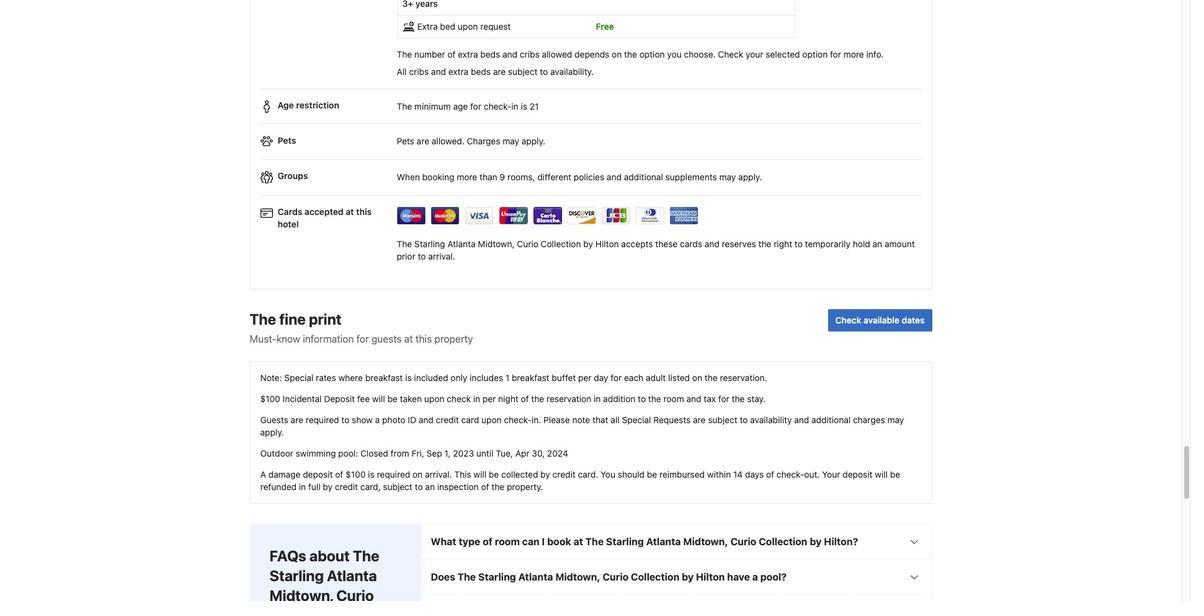 Task type: vqa. For each thing, say whether or not it's contained in the screenshot.
second Mo from the left
no



Task type: describe. For each thing, give the bounding box(es) containing it.
incidental
[[283, 394, 322, 404]]

visa image
[[465, 207, 494, 225]]

the right book on the bottom left of the page
[[586, 537, 604, 548]]

show
[[352, 415, 373, 425]]

curio inside the starling atlanta midtown, curio collection by hilton accepts these cards and reserves the right to temporarily hold an amount prior to arrival.
[[517, 239, 539, 250]]

the inside the fine print must-know information for guests at this property
[[250, 311, 276, 328]]

charges
[[853, 415, 885, 425]]

the right depends
[[624, 49, 637, 59]]

1 horizontal spatial more
[[844, 49, 864, 59]]

bed
[[440, 21, 456, 32]]

diners club image
[[636, 207, 664, 225]]

cards
[[278, 207, 302, 217]]

9
[[500, 172, 505, 182]]

american express image
[[670, 207, 699, 225]]

for left info.
[[830, 49, 842, 59]]

atlanta inside the starling atlanta midtown, curio collection by hilton accepts these cards and reserves the right to temporarily hold an amount prior to arrival.
[[448, 239, 476, 250]]

in left 21 at left top
[[512, 101, 519, 112]]

guests
[[260, 415, 288, 425]]

starling inside the starling atlanta midtown, curio collection by hilton accepts these cards and reserves the right to temporarily hold an amount prior to arrival.
[[415, 239, 445, 250]]

that
[[593, 415, 609, 425]]

collection inside what type of room can i book at the starling atlanta midtown, curio collection by hilton? dropdown button
[[759, 537, 808, 548]]

all cribs and extra beds are subject to availability.
[[397, 66, 594, 77]]

1 vertical spatial cribs
[[409, 66, 429, 77]]

included
[[414, 373, 448, 383]]

the down adult
[[648, 394, 661, 404]]

required inside guests are required to show a photo id and credit card upon check-in. please note that all special requests are subject to availability and additional charges may apply.
[[306, 415, 339, 425]]

may inside guests are required to show a photo id and credit card upon check-in. please note that all special requests are subject to availability and additional charges may apply.
[[888, 415, 904, 425]]

unionpay credit card image
[[499, 207, 528, 225]]

you
[[667, 49, 682, 59]]

of right days
[[766, 470, 775, 480]]

different
[[538, 172, 572, 182]]

in up that at the bottom of the page
[[594, 394, 601, 404]]

by right full
[[323, 482, 333, 492]]

extra
[[417, 21, 438, 32]]

midtown, up does the starling atlanta midtown, curio collection by hilton have a pool? dropdown button
[[684, 537, 728, 548]]

supplements
[[666, 172, 717, 182]]

listed
[[669, 373, 690, 383]]

midtown, inside faqs about the starling atlanta midtown, cur
[[270, 587, 333, 602]]

1 breakfast from the left
[[365, 373, 403, 383]]

to down stay.
[[740, 415, 748, 425]]

apr
[[516, 448, 530, 459]]

info.
[[867, 49, 884, 59]]

number
[[415, 49, 445, 59]]

card,
[[360, 482, 381, 492]]

1 option from the left
[[640, 49, 665, 59]]

inspection
[[437, 482, 479, 492]]

0 vertical spatial is
[[521, 101, 528, 112]]

starling inside faqs about the starling atlanta midtown, cur
[[270, 568, 324, 585]]

what type of room can i book at the starling atlanta midtown, curio collection by hilton?
[[431, 537, 858, 548]]

i
[[542, 537, 545, 548]]

cards accepted at this hotel
[[278, 207, 372, 230]]

in inside the a damage deposit of $100 is required on arrival. this will be collected by credit card. you should be reimbursed within 14 days of check-out. your deposit will be refunded in full by credit card, subject to an inspection of the property.
[[299, 482, 306, 492]]

to right the prior
[[418, 252, 426, 262]]

pets for pets are allowed. charges may apply.
[[397, 136, 414, 147]]

midtown, down book on the bottom left of the page
[[556, 572, 601, 583]]

minimum
[[415, 101, 451, 112]]

discover image
[[568, 207, 596, 225]]

of right the inspection
[[481, 482, 489, 492]]

booking
[[422, 172, 455, 182]]

1 horizontal spatial apply.
[[522, 136, 546, 147]]

faqs about the starling atlanta midtown, cur
[[270, 548, 380, 602]]

30,
[[532, 448, 545, 459]]

0 horizontal spatial per
[[483, 394, 496, 404]]

0 vertical spatial on
[[612, 49, 622, 59]]

can
[[522, 537, 540, 548]]

subject inside guests are required to show a photo id and credit card upon check-in. please note that all special requests are subject to availability and additional charges may apply.
[[708, 415, 738, 425]]

age
[[278, 100, 294, 111]]

taken
[[400, 394, 422, 404]]

the inside the a damage deposit of $100 is required on arrival. this will be collected by credit card. you should be reimbursed within 14 days of check-out. your deposit will be refunded in full by credit card, subject to an inspection of the property.
[[492, 482, 505, 492]]

the up in.
[[531, 394, 544, 404]]

should
[[618, 470, 645, 480]]

this inside the fine print must-know information for guests at this property
[[416, 334, 432, 345]]

dates
[[902, 315, 925, 326]]

required inside the a damage deposit of $100 is required on arrival. this will be collected by credit card. you should be reimbursed within 14 days of check-out. your deposit will be refunded in full by credit card, subject to an inspection of the property.
[[377, 470, 410, 480]]

pets for pets
[[278, 135, 296, 146]]

age
[[453, 101, 468, 112]]

day
[[594, 373, 609, 383]]

amount
[[885, 239, 915, 250]]

0 horizontal spatial $100
[[260, 394, 280, 404]]

for right 'day'
[[611, 373, 622, 383]]

includes
[[470, 373, 503, 383]]

than
[[480, 172, 498, 182]]

and up all cribs and extra beds are subject to availability.
[[503, 49, 518, 59]]

are down tax
[[693, 415, 706, 425]]

to left show
[[342, 415, 350, 425]]

hotel
[[278, 219, 299, 230]]

of right night
[[521, 394, 529, 404]]

maestro image
[[397, 207, 425, 225]]

policies
[[574, 172, 605, 182]]

1 horizontal spatial will
[[474, 470, 487, 480]]

credit inside guests are required to show a photo id and credit card upon check-in. please note that all special requests are subject to availability and additional charges may apply.
[[436, 415, 459, 425]]

2 horizontal spatial curio
[[731, 537, 757, 548]]

cards
[[680, 239, 702, 250]]

damage
[[268, 470, 301, 480]]

0 horizontal spatial will
[[372, 394, 385, 404]]

fee
[[357, 394, 370, 404]]

0 horizontal spatial check
[[718, 49, 744, 59]]

1 deposit from the left
[[303, 470, 333, 480]]

is for arrival.
[[368, 470, 375, 480]]

days
[[745, 470, 764, 480]]

reserves
[[722, 239, 756, 250]]

a inside guests are required to show a photo id and credit card upon check-in. please note that all special requests are subject to availability and additional charges may apply.
[[375, 415, 380, 425]]

jcb image
[[602, 207, 630, 225]]

age restriction
[[278, 100, 339, 111]]

0 horizontal spatial more
[[457, 172, 477, 182]]

the fine print must-know information for guests at this property
[[250, 311, 473, 345]]

0 horizontal spatial special
[[284, 373, 314, 383]]

availability.
[[550, 66, 594, 77]]

reservation.
[[720, 373, 768, 383]]

subject inside the a damage deposit of $100 is required on arrival. this will be collected by credit card. you should be reimbursed within 14 days of check-out. your deposit will be refunded in full by credit card, subject to an inspection of the property.
[[383, 482, 413, 492]]

pool?
[[761, 572, 787, 583]]

selected
[[766, 49, 800, 59]]

available
[[864, 315, 900, 326]]

are down request
[[493, 66, 506, 77]]

1 vertical spatial apply.
[[739, 172, 762, 182]]

outdoor swimming pool: closed from fri, sep 1, 2023 until tue, apr 30, 2024
[[260, 448, 568, 459]]

collection inside does the starling atlanta midtown, curio collection by hilton have a pool? dropdown button
[[631, 572, 680, 583]]

arrival. inside the a damage deposit of $100 is required on arrival. this will be collected by credit card. you should be reimbursed within 14 days of check-out. your deposit will be refunded in full by credit card, subject to an inspection of the property.
[[425, 470, 452, 480]]

reimbursed
[[660, 470, 705, 480]]

depends
[[575, 49, 610, 59]]

does the starling atlanta midtown, curio collection by hilton have a pool?
[[431, 572, 787, 583]]

and down number
[[431, 66, 446, 77]]

check- inside guests are required to show a photo id and credit card upon check-in. please note that all special requests are subject to availability and additional charges may apply.
[[504, 415, 532, 425]]

faqs
[[270, 548, 306, 565]]

check- inside the a damage deposit of $100 is required on arrival. this will be collected by credit card. you should be reimbursed within 14 days of check-out. your deposit will be refunded in full by credit card, subject to an inspection of the property.
[[777, 470, 805, 480]]

check available dates button
[[828, 309, 932, 332]]

and inside the starling atlanta midtown, curio collection by hilton accepts these cards and reserves the right to temporarily hold an amount prior to arrival.
[[705, 239, 720, 250]]

information
[[303, 334, 354, 345]]

refunded
[[260, 482, 297, 492]]

and right the policies at the top
[[607, 172, 622, 182]]

rates
[[316, 373, 336, 383]]

collected
[[501, 470, 538, 480]]

$100 inside the a damage deposit of $100 is required on arrival. this will be collected by credit card. you should be reimbursed within 14 days of check-out. your deposit will be refunded in full by credit card, subject to an inspection of the property.
[[346, 470, 366, 480]]

atlanta down can
[[519, 572, 553, 583]]

each
[[624, 373, 644, 383]]

1 horizontal spatial per
[[578, 373, 592, 383]]

night
[[498, 394, 519, 404]]

these
[[656, 239, 678, 250]]

to inside the a damage deposit of $100 is required on arrival. this will be collected by credit card. you should be reimbursed within 14 days of check-out. your deposit will be refunded in full by credit card, subject to an inspection of the property.
[[415, 482, 423, 492]]

arrival. inside the starling atlanta midtown, curio collection by hilton accepts these cards and reserves the right to temporarily hold an amount prior to arrival.
[[428, 252, 455, 262]]

at inside dropdown button
[[574, 537, 583, 548]]

choose.
[[684, 49, 716, 59]]

to down allowed
[[540, 66, 548, 77]]

1,
[[445, 448, 451, 459]]

the left minimum
[[397, 101, 412, 112]]

fine
[[279, 311, 306, 328]]

of right number
[[448, 49, 456, 59]]

the inside the starling atlanta midtown, curio collection by hilton accepts these cards and reserves the right to temporarily hold an amount prior to arrival.
[[397, 239, 412, 250]]

an inside the starling atlanta midtown, curio collection by hilton accepts these cards and reserves the right to temporarily hold an amount prior to arrival.
[[873, 239, 883, 250]]

hilton inside dropdown button
[[696, 572, 725, 583]]

0 vertical spatial check-
[[484, 101, 512, 112]]

accordion control element
[[420, 524, 932, 602]]

a damage deposit of $100 is required on arrival. this will be collected by credit card. you should be reimbursed within 14 days of check-out. your deposit will be refunded in full by credit card, subject to an inspection of the property.
[[260, 470, 901, 492]]

please
[[544, 415, 570, 425]]

buffet
[[552, 373, 576, 383]]

carte blanche image
[[533, 207, 562, 225]]

the up tax
[[705, 373, 718, 383]]



Task type: locate. For each thing, give the bounding box(es) containing it.
1 vertical spatial collection
[[759, 537, 808, 548]]

upon down included
[[424, 394, 445, 404]]

credit down 2024
[[553, 470, 576, 480]]

note: special rates where breakfast is included only includes 1 breakfast buffet per day for each adult listed on the reservation.
[[260, 373, 768, 383]]

are
[[493, 66, 506, 77], [417, 136, 430, 147], [291, 415, 303, 425], [693, 415, 706, 425]]

0 vertical spatial this
[[356, 207, 372, 217]]

your
[[746, 49, 764, 59]]

guests
[[372, 334, 402, 345]]

breakfast right the 1
[[512, 373, 550, 383]]

allowed
[[542, 49, 572, 59]]

1 vertical spatial curio
[[731, 537, 757, 548]]

a right show
[[375, 415, 380, 425]]

check
[[447, 394, 471, 404]]

apply. right supplements
[[739, 172, 762, 182]]

on inside the a damage deposit of $100 is required on arrival. this will be collected by credit card. you should be reimbursed within 14 days of check-out. your deposit will be refunded in full by credit card, subject to an inspection of the property.
[[413, 470, 423, 480]]

2 horizontal spatial on
[[693, 373, 703, 383]]

0 horizontal spatial an
[[425, 482, 435, 492]]

is for includes
[[405, 373, 412, 383]]

collection down what type of room can i book at the starling atlanta midtown, curio collection by hilton?
[[631, 572, 680, 583]]

0 horizontal spatial on
[[413, 470, 423, 480]]

extra for of
[[458, 49, 478, 59]]

2024
[[547, 448, 568, 459]]

1 vertical spatial arrival.
[[425, 470, 452, 480]]

subject
[[508, 66, 538, 77], [708, 415, 738, 425], [383, 482, 413, 492]]

photo
[[382, 415, 406, 425]]

this
[[454, 470, 471, 480]]

1 horizontal spatial credit
[[436, 415, 459, 425]]

by
[[584, 239, 593, 250], [541, 470, 550, 480], [323, 482, 333, 492], [810, 537, 822, 548], [682, 572, 694, 583]]

hilton inside the starling atlanta midtown, curio collection by hilton accepts these cards and reserves the right to temporarily hold an amount prior to arrival.
[[596, 239, 619, 250]]

required down the from
[[377, 470, 410, 480]]

a inside dropdown button
[[753, 572, 758, 583]]

be
[[388, 394, 398, 404], [489, 470, 499, 480], [647, 470, 657, 480], [890, 470, 901, 480]]

1 vertical spatial per
[[483, 394, 496, 404]]

within
[[707, 470, 731, 480]]

the down collected
[[492, 482, 505, 492]]

is up card,
[[368, 470, 375, 480]]

extra for and
[[449, 66, 469, 77]]

note:
[[260, 373, 282, 383]]

0 horizontal spatial additional
[[624, 172, 663, 182]]

the left right
[[759, 239, 772, 250]]

an right hold
[[873, 239, 883, 250]]

of right type
[[483, 537, 493, 548]]

when booking more than 9 rooms, different policies and additional supplements may apply.
[[397, 172, 762, 182]]

1 horizontal spatial subject
[[508, 66, 538, 77]]

0 horizontal spatial may
[[503, 136, 519, 147]]

0 horizontal spatial hilton
[[596, 239, 619, 250]]

the minimum age for check-in is 21
[[397, 101, 539, 112]]

beds up all cribs and extra beds are subject to availability.
[[481, 49, 500, 59]]

property
[[435, 334, 473, 345]]

outdoor
[[260, 448, 293, 459]]

1 horizontal spatial check
[[836, 315, 862, 326]]

is up the taken
[[405, 373, 412, 383]]

id
[[408, 415, 416, 425]]

2 horizontal spatial collection
[[759, 537, 808, 548]]

0 vertical spatial a
[[375, 415, 380, 425]]

pets down age
[[278, 135, 296, 146]]

subject down tax
[[708, 415, 738, 425]]

starling up does the starling atlanta midtown, curio collection by hilton have a pool?
[[606, 537, 644, 548]]

$100 incidental deposit fee will be taken upon check in per night of the reservation in addition to the room and tax for the stay.
[[260, 394, 766, 404]]

0 vertical spatial required
[[306, 415, 339, 425]]

a right have
[[753, 572, 758, 583]]

the starling atlanta midtown, curio collection by hilton accepts these cards and reserves the right to temporarily hold an amount prior to arrival.
[[397, 239, 915, 262]]

rooms,
[[508, 172, 535, 182]]

the right does
[[458, 572, 476, 583]]

at right book on the bottom left of the page
[[574, 537, 583, 548]]

0 vertical spatial beds
[[481, 49, 500, 59]]

availability
[[751, 415, 792, 425]]

mastercard image
[[431, 207, 460, 225]]

by down what type of room can i book at the starling atlanta midtown, curio collection by hilton? dropdown button
[[682, 572, 694, 583]]

1 horizontal spatial additional
[[812, 415, 851, 425]]

extra bed upon request
[[417, 21, 511, 32]]

at right guests
[[404, 334, 413, 345]]

0 horizontal spatial pets
[[278, 135, 296, 146]]

have
[[728, 572, 750, 583]]

deposit right your
[[843, 470, 873, 480]]

0 vertical spatial at
[[346, 207, 354, 217]]

more left than
[[457, 172, 477, 182]]

1 horizontal spatial an
[[873, 239, 883, 250]]

2 vertical spatial is
[[368, 470, 375, 480]]

book
[[547, 537, 571, 548]]

the
[[624, 49, 637, 59], [759, 239, 772, 250], [705, 373, 718, 383], [531, 394, 544, 404], [648, 394, 661, 404], [732, 394, 745, 404], [492, 482, 505, 492]]

0 vertical spatial room
[[664, 394, 684, 404]]

collection up pool?
[[759, 537, 808, 548]]

credit
[[436, 415, 459, 425], [553, 470, 576, 480], [335, 482, 358, 492]]

additional up diners club image
[[624, 172, 663, 182]]

pets are allowed. charges may apply.
[[397, 136, 546, 147]]

0 vertical spatial subject
[[508, 66, 538, 77]]

card.
[[578, 470, 598, 480]]

at inside cards accepted at this hotel
[[346, 207, 354, 217]]

2 vertical spatial curio
[[603, 572, 629, 583]]

cribs right all
[[409, 66, 429, 77]]

2 deposit from the left
[[843, 470, 873, 480]]

0 vertical spatial an
[[873, 239, 883, 250]]

2 vertical spatial credit
[[335, 482, 358, 492]]

0 vertical spatial arrival.
[[428, 252, 455, 262]]

this inside cards accepted at this hotel
[[356, 207, 372, 217]]

deposit up full
[[303, 470, 333, 480]]

0 horizontal spatial a
[[375, 415, 380, 425]]

hilton left have
[[696, 572, 725, 583]]

0 horizontal spatial credit
[[335, 482, 358, 492]]

0 horizontal spatial option
[[640, 49, 665, 59]]

2 horizontal spatial upon
[[482, 415, 502, 425]]

1 horizontal spatial curio
[[603, 572, 629, 583]]

know
[[277, 334, 300, 345]]

the left stay.
[[732, 394, 745, 404]]

atlanta down mastercard icon
[[448, 239, 476, 250]]

check left available
[[836, 315, 862, 326]]

when
[[397, 172, 420, 182]]

the up all
[[397, 49, 412, 59]]

for inside the fine print must-know information for guests at this property
[[357, 334, 369, 345]]

required
[[306, 415, 339, 425], [377, 470, 410, 480]]

a
[[260, 470, 266, 480]]

are down incidental
[[291, 415, 303, 425]]

arrival.
[[428, 252, 455, 262], [425, 470, 452, 480]]

special
[[284, 373, 314, 383], [622, 415, 651, 425]]

extra down extra bed upon request
[[458, 49, 478, 59]]

0 horizontal spatial deposit
[[303, 470, 333, 480]]

0 horizontal spatial subject
[[383, 482, 413, 492]]

beds for are
[[471, 66, 491, 77]]

in left full
[[299, 482, 306, 492]]

2 vertical spatial upon
[[482, 415, 502, 425]]

0 vertical spatial $100
[[260, 394, 280, 404]]

an left the inspection
[[425, 482, 435, 492]]

1 horizontal spatial hilton
[[696, 572, 725, 583]]

and
[[503, 49, 518, 59], [431, 66, 446, 77], [607, 172, 622, 182], [705, 239, 720, 250], [687, 394, 702, 404], [419, 415, 434, 425], [795, 415, 809, 425]]

addition
[[603, 394, 636, 404]]

midtown, down visa icon
[[478, 239, 515, 250]]

0 horizontal spatial cribs
[[409, 66, 429, 77]]

groups
[[278, 171, 308, 181]]

starling down faqs
[[270, 568, 324, 585]]

only
[[451, 373, 468, 383]]

0 horizontal spatial collection
[[541, 239, 581, 250]]

breakfast up "fee"
[[365, 373, 403, 383]]

1 vertical spatial required
[[377, 470, 410, 480]]

2 vertical spatial collection
[[631, 572, 680, 583]]

1 vertical spatial may
[[720, 172, 736, 182]]

atlanta up does the starling atlanta midtown, curio collection by hilton have a pool? dropdown button
[[647, 537, 681, 548]]

1 vertical spatial extra
[[449, 66, 469, 77]]

and right the availability
[[795, 415, 809, 425]]

2 vertical spatial subject
[[383, 482, 413, 492]]

collection inside the starling atlanta midtown, curio collection by hilton accepts these cards and reserves the right to temporarily hold an amount prior to arrival.
[[541, 239, 581, 250]]

may right charges
[[888, 415, 904, 425]]

0 vertical spatial cribs
[[520, 49, 540, 59]]

collection down carte blanche icon
[[541, 239, 581, 250]]

of inside what type of room can i book at the starling atlanta midtown, curio collection by hilton? dropdown button
[[483, 537, 493, 548]]

per left 'day'
[[578, 373, 592, 383]]

1 vertical spatial is
[[405, 373, 412, 383]]

midtown,
[[478, 239, 515, 250], [684, 537, 728, 548], [556, 572, 601, 583], [270, 587, 333, 602]]

swimming
[[296, 448, 336, 459]]

1 horizontal spatial on
[[612, 49, 622, 59]]

what
[[431, 537, 457, 548]]

2 horizontal spatial at
[[574, 537, 583, 548]]

the up must- on the left bottom
[[250, 311, 276, 328]]

more
[[844, 49, 864, 59], [457, 172, 477, 182]]

note
[[572, 415, 590, 425]]

at inside the fine print must-know information for guests at this property
[[404, 334, 413, 345]]

full
[[308, 482, 321, 492]]

2 breakfast from the left
[[512, 373, 550, 383]]

arrival. down sep on the left of the page
[[425, 470, 452, 480]]

2 vertical spatial at
[[574, 537, 583, 548]]

curio down unionpay credit card icon
[[517, 239, 539, 250]]

0 horizontal spatial upon
[[424, 394, 445, 404]]

special up incidental
[[284, 373, 314, 383]]

2 vertical spatial check-
[[777, 470, 805, 480]]

this left property
[[416, 334, 432, 345]]

and left tax
[[687, 394, 702, 404]]

2 horizontal spatial will
[[875, 470, 888, 480]]

1 horizontal spatial pets
[[397, 136, 414, 147]]

1 vertical spatial on
[[693, 373, 703, 383]]

for right age
[[470, 101, 482, 112]]

by down 30,
[[541, 470, 550, 480]]

will right your
[[875, 470, 888, 480]]

1 vertical spatial this
[[416, 334, 432, 345]]

until
[[477, 448, 494, 459]]

1
[[506, 373, 510, 383]]

will right "fee"
[[372, 394, 385, 404]]

to right right
[[795, 239, 803, 250]]

1 horizontal spatial upon
[[458, 21, 478, 32]]

what type of room can i book at the starling atlanta midtown, curio collection by hilton? button
[[421, 525, 932, 559]]

beds
[[481, 49, 500, 59], [471, 66, 491, 77]]

$100 down note:
[[260, 394, 280, 404]]

$100
[[260, 394, 280, 404], [346, 470, 366, 480]]

0 horizontal spatial curio
[[517, 239, 539, 250]]

of down pool:
[[335, 470, 343, 480]]

0 horizontal spatial breakfast
[[365, 373, 403, 383]]

for right tax
[[719, 394, 730, 404]]

on right depends
[[612, 49, 622, 59]]

2 vertical spatial on
[[413, 470, 423, 480]]

2 horizontal spatial credit
[[553, 470, 576, 480]]

room up requests
[[664, 394, 684, 404]]

apply. inside guests are required to show a photo id and credit card upon check-in. please note that all special requests are subject to availability and additional charges may apply.
[[260, 427, 284, 438]]

1 horizontal spatial breakfast
[[512, 373, 550, 383]]

beds for and
[[481, 49, 500, 59]]

1 vertical spatial a
[[753, 572, 758, 583]]

1 horizontal spatial is
[[405, 373, 412, 383]]

sep
[[427, 448, 442, 459]]

are left allowed.
[[417, 136, 430, 147]]

1 horizontal spatial option
[[803, 49, 828, 59]]

0 vertical spatial check
[[718, 49, 744, 59]]

by left hilton?
[[810, 537, 822, 548]]

1 vertical spatial hilton
[[696, 572, 725, 583]]

atlanta inside faqs about the starling atlanta midtown, cur
[[327, 568, 377, 585]]

required down the deposit
[[306, 415, 339, 425]]

starling down type
[[478, 572, 516, 583]]

1 vertical spatial $100
[[346, 470, 366, 480]]

check available dates
[[836, 315, 925, 326]]

$100 up card,
[[346, 470, 366, 480]]

upon inside guests are required to show a photo id and credit card upon check-in. please note that all special requests are subject to availability and additional charges may apply.
[[482, 415, 502, 425]]

cribs left allowed
[[520, 49, 540, 59]]

1 horizontal spatial required
[[377, 470, 410, 480]]

by inside the starling atlanta midtown, curio collection by hilton accepts these cards and reserves the right to temporarily hold an amount prior to arrival.
[[584, 239, 593, 250]]

to right addition
[[638, 394, 646, 404]]

0 horizontal spatial apply.
[[260, 427, 284, 438]]

check inside button
[[836, 315, 862, 326]]

print
[[309, 311, 342, 328]]

the inside the starling atlanta midtown, curio collection by hilton accepts these cards and reserves the right to temporarily hold an amount prior to arrival.
[[759, 239, 772, 250]]

1 horizontal spatial $100
[[346, 470, 366, 480]]

0 vertical spatial collection
[[541, 239, 581, 250]]

atlanta
[[448, 239, 476, 250], [647, 537, 681, 548], [327, 568, 377, 585], [519, 572, 553, 583]]

hilton
[[596, 239, 619, 250], [696, 572, 725, 583]]

allowed.
[[432, 136, 465, 147]]

guests are required to show a photo id and credit card upon check-in. please note that all special requests are subject to availability and additional charges may apply.
[[260, 415, 904, 438]]

the inside faqs about the starling atlanta midtown, cur
[[353, 548, 380, 565]]

upon right bed
[[458, 21, 478, 32]]

this right accepted
[[356, 207, 372, 217]]

0 vertical spatial apply.
[[522, 136, 546, 147]]

0 vertical spatial may
[[503, 136, 519, 147]]

1 horizontal spatial room
[[664, 394, 684, 404]]

0 vertical spatial additional
[[624, 172, 663, 182]]

pets
[[278, 135, 296, 146], [397, 136, 414, 147]]

pool:
[[338, 448, 358, 459]]

in.
[[532, 415, 541, 425]]

the right about
[[353, 548, 380, 565]]

extra
[[458, 49, 478, 59], [449, 66, 469, 77]]

1 vertical spatial check-
[[504, 415, 532, 425]]

midtown, inside the starling atlanta midtown, curio collection by hilton accepts these cards and reserves the right to temporarily hold an amount prior to arrival.
[[478, 239, 515, 250]]

right
[[774, 239, 793, 250]]

fri,
[[412, 448, 424, 459]]

1 vertical spatial more
[[457, 172, 477, 182]]

apply.
[[522, 136, 546, 147], [739, 172, 762, 182], [260, 427, 284, 438]]

may right supplements
[[720, 172, 736, 182]]

1 vertical spatial an
[[425, 482, 435, 492]]

requests
[[654, 415, 691, 425]]

accepted payment methods and conditions element
[[260, 201, 922, 229]]

additional inside guests are required to show a photo id and credit card upon check-in. please note that all special requests are subject to availability and additional charges may apply.
[[812, 415, 851, 425]]

may right 'charges'
[[503, 136, 519, 147]]

additional left charges
[[812, 415, 851, 425]]

0 vertical spatial upon
[[458, 21, 478, 32]]

you
[[601, 470, 616, 480]]

1 vertical spatial additional
[[812, 415, 851, 425]]

1 horizontal spatial cribs
[[520, 49, 540, 59]]

by down the "discover" icon
[[584, 239, 593, 250]]

this
[[356, 207, 372, 217], [416, 334, 432, 345]]

at
[[346, 207, 354, 217], [404, 334, 413, 345], [574, 537, 583, 548]]

may
[[503, 136, 519, 147], [720, 172, 736, 182], [888, 415, 904, 425]]

check
[[718, 49, 744, 59], [836, 315, 862, 326]]

0 vertical spatial credit
[[436, 415, 459, 425]]

2 horizontal spatial is
[[521, 101, 528, 112]]

1 vertical spatial room
[[495, 537, 520, 548]]

all
[[611, 415, 620, 425]]

in right check
[[473, 394, 480, 404]]

will
[[372, 394, 385, 404], [474, 470, 487, 480], [875, 470, 888, 480]]

accepted
[[305, 207, 344, 217]]

room inside dropdown button
[[495, 537, 520, 548]]

at right accepted
[[346, 207, 354, 217]]

1 vertical spatial credit
[[553, 470, 576, 480]]

where
[[339, 373, 363, 383]]

21
[[530, 101, 539, 112]]

2 horizontal spatial may
[[888, 415, 904, 425]]

on down fri,
[[413, 470, 423, 480]]

special inside guests are required to show a photo id and credit card upon check-in. please note that all special requests are subject to availability and additional charges may apply.
[[622, 415, 651, 425]]

apply. down 21 at left top
[[522, 136, 546, 147]]

accepts
[[622, 239, 653, 250]]

and right id
[[419, 415, 434, 425]]

an inside the a damage deposit of $100 is required on arrival. this will be collected by credit card. you should be reimbursed within 14 days of check-out. your deposit will be refunded in full by credit card, subject to an inspection of the property.
[[425, 482, 435, 492]]

hilton?
[[824, 537, 858, 548]]

credit left card
[[436, 415, 459, 425]]

2 vertical spatial apply.
[[260, 427, 284, 438]]

property.
[[507, 482, 543, 492]]

0 vertical spatial more
[[844, 49, 864, 59]]

0 horizontal spatial this
[[356, 207, 372, 217]]

2 option from the left
[[803, 49, 828, 59]]

is inside the a damage deposit of $100 is required on arrival. this will be collected by credit card. you should be reimbursed within 14 days of check-out. your deposit will be refunded in full by credit card, subject to an inspection of the property.
[[368, 470, 375, 480]]

must-
[[250, 334, 277, 345]]

deposit
[[303, 470, 333, 480], [843, 470, 873, 480]]

and right cards
[[705, 239, 720, 250]]

per left night
[[483, 394, 496, 404]]

to
[[540, 66, 548, 77], [795, 239, 803, 250], [418, 252, 426, 262], [638, 394, 646, 404], [342, 415, 350, 425], [740, 415, 748, 425], [415, 482, 423, 492]]



